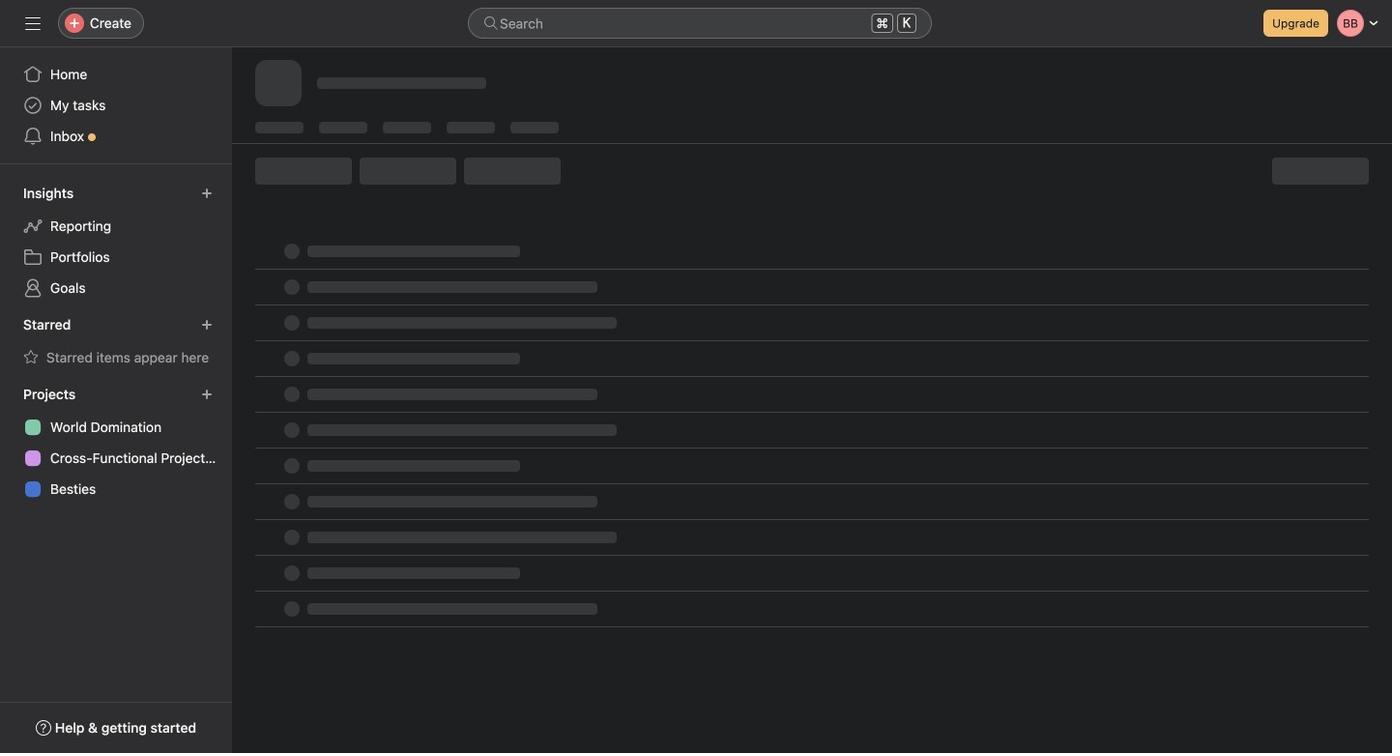 Task type: locate. For each thing, give the bounding box(es) containing it.
global element
[[0, 47, 232, 163]]

new project or portfolio image
[[201, 389, 213, 400]]

hide sidebar image
[[25, 15, 41, 31]]

projects element
[[0, 377, 232, 509]]

insights element
[[0, 176, 232, 308]]

starred element
[[0, 308, 232, 377]]

Search tasks, projects, and more text field
[[468, 8, 932, 39]]

None field
[[468, 8, 932, 39]]



Task type: vqa. For each thing, say whether or not it's contained in the screenshot.
field
yes



Task type: describe. For each thing, give the bounding box(es) containing it.
add items to starred image
[[201, 319, 213, 331]]

new insights image
[[201, 188, 213, 199]]



